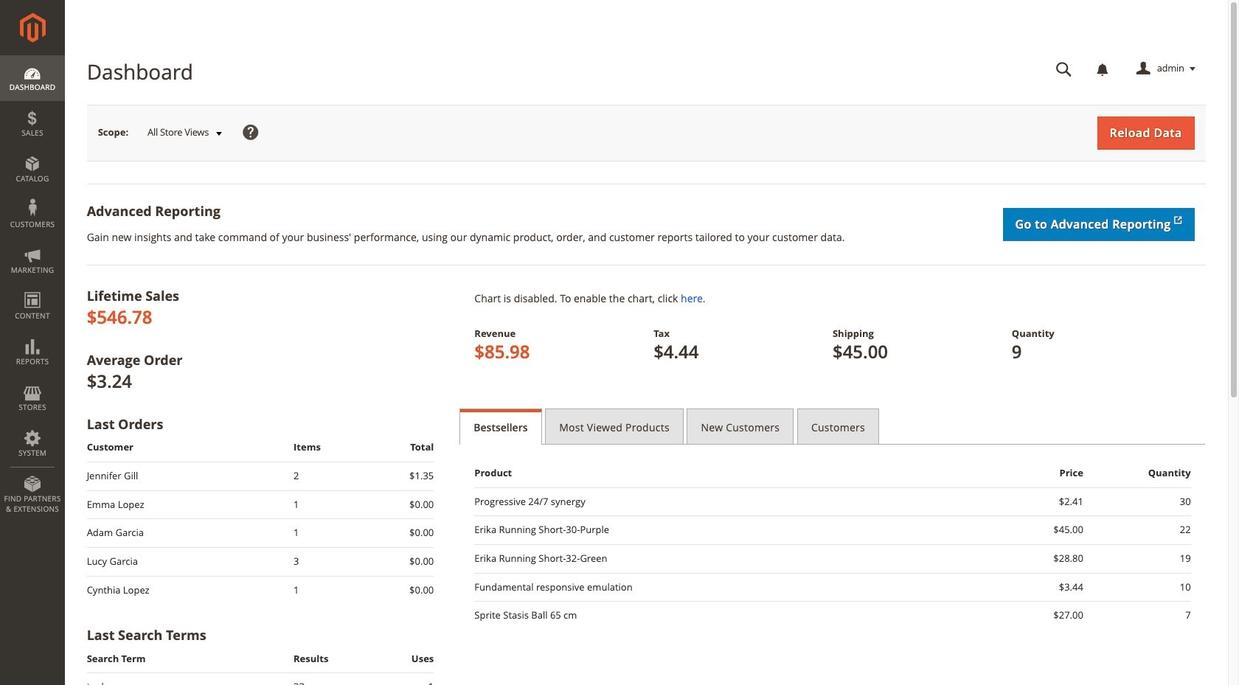 Task type: describe. For each thing, give the bounding box(es) containing it.
magento admin panel image
[[20, 13, 45, 43]]



Task type: locate. For each thing, give the bounding box(es) containing it.
menu bar
[[0, 55, 65, 522]]

None text field
[[1046, 56, 1083, 82]]

tab list
[[460, 409, 1206, 445]]



